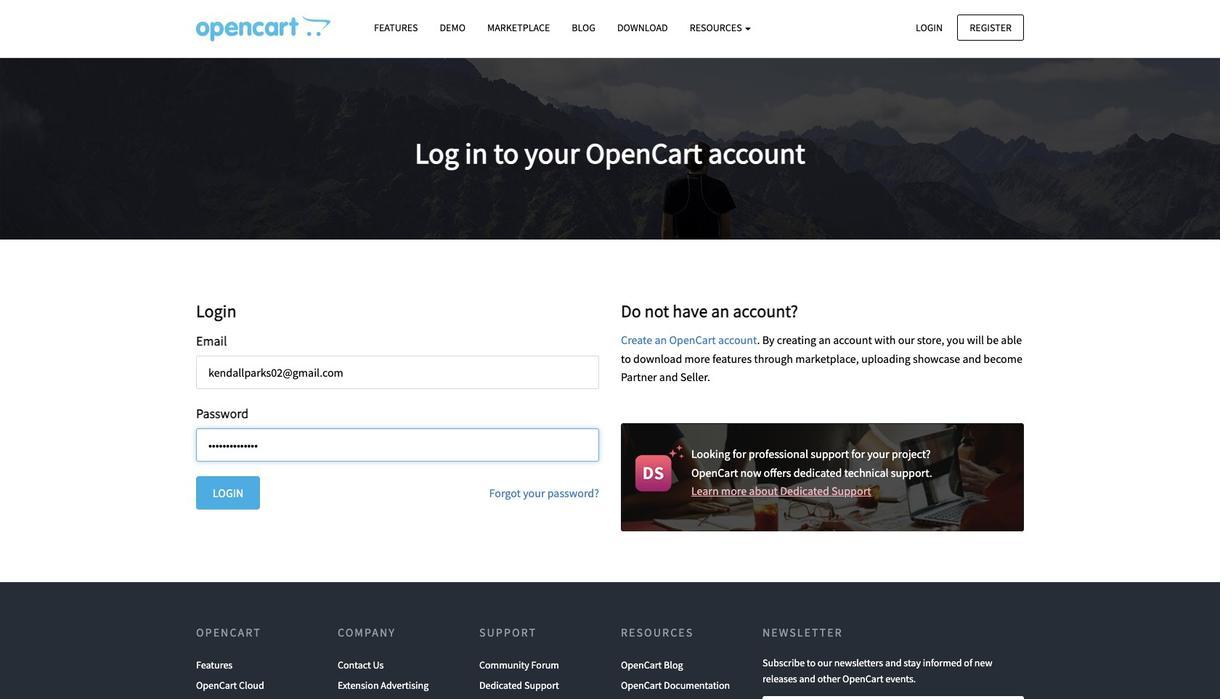 Task type: describe. For each thing, give the bounding box(es) containing it.
technical
[[844, 465, 889, 480]]

dedicated inside 'looking for professional support for your project? opencart now offers dedicated technical support. learn more about dedicated support'
[[780, 484, 829, 498]]

dedicated support
[[479, 679, 559, 692]]

Password password field
[[196, 428, 599, 462]]

more for about
[[721, 484, 747, 498]]

project?
[[892, 447, 931, 461]]

0 vertical spatial to
[[494, 135, 519, 172]]

download
[[617, 21, 668, 34]]

download link
[[606, 15, 679, 41]]

2 vertical spatial your
[[523, 486, 545, 500]]

opencart blog link
[[621, 655, 683, 675]]

and left other
[[799, 673, 816, 686]]

features link for demo
[[363, 15, 429, 41]]

through
[[754, 351, 793, 366]]

and down download
[[659, 370, 678, 385]]

register
[[970, 21, 1012, 34]]

looking
[[691, 447, 730, 461]]

other
[[818, 673, 841, 686]]

account inside '. by creating an account with our store, you will be able to download more features through marketplace, uploading showcase and become partner and seller.'
[[833, 333, 872, 347]]

now
[[741, 465, 762, 480]]

resources link
[[679, 15, 762, 41]]

contact us link
[[338, 655, 384, 675]]

events.
[[886, 673, 916, 686]]

opencart inside subscribe to our newsletters and stay informed of new releases and other opencart events.
[[843, 673, 884, 686]]

newsletter
[[763, 626, 843, 640]]

. by creating an account with our store, you will be able to download more features through marketplace, uploading showcase and become partner and seller.
[[621, 333, 1023, 385]]

able
[[1001, 333, 1022, 347]]

1 vertical spatial login
[[196, 300, 236, 323]]

opencart cloud link
[[196, 675, 264, 696]]

creating
[[777, 333, 816, 347]]

our inside subscribe to our newsletters and stay informed of new releases and other opencart events.
[[818, 656, 832, 669]]

us
[[373, 658, 384, 672]]

do not have an account?
[[621, 300, 798, 323]]

log
[[415, 135, 459, 172]]

support inside dedicated support link
[[524, 679, 559, 692]]

be
[[987, 333, 999, 347]]

community forum
[[479, 658, 559, 672]]

email
[[196, 333, 227, 350]]

dedicated
[[794, 465, 842, 480]]

login for login button
[[213, 486, 244, 500]]

more for features
[[685, 351, 710, 366]]

features link for opencart cloud
[[196, 655, 233, 675]]

support.
[[891, 465, 932, 480]]

our inside '. by creating an account with our store, you will be able to download more features through marketplace, uploading showcase and become partner and seller.'
[[898, 333, 915, 347]]

account?
[[733, 300, 798, 323]]

2 for from the left
[[851, 447, 865, 461]]

create
[[621, 333, 652, 347]]

demo
[[440, 21, 466, 34]]

cloud
[[239, 679, 264, 692]]

looking for professional support for your project? opencart now offers dedicated technical support. learn more about dedicated support
[[691, 447, 932, 498]]

company
[[338, 626, 396, 640]]

learn more about dedicated support link
[[691, 484, 871, 498]]

documentation
[[664, 679, 730, 692]]

features for opencart cloud
[[196, 658, 233, 672]]

learn
[[691, 484, 719, 498]]

new
[[975, 656, 993, 669]]

advertising
[[381, 679, 429, 692]]

blog inside 'opencart blog' link
[[664, 658, 683, 672]]

login button
[[196, 476, 260, 510]]

dedicated support link
[[479, 675, 559, 696]]

professional
[[749, 447, 808, 461]]

create an opencart account
[[621, 333, 757, 347]]

password
[[196, 405, 249, 422]]

support
[[811, 447, 849, 461]]

contact
[[338, 658, 371, 672]]

register link
[[958, 14, 1024, 41]]

forgot your password? link
[[489, 486, 599, 500]]

seller.
[[680, 370, 710, 385]]

.
[[757, 333, 760, 347]]

offers
[[764, 465, 791, 480]]

features
[[712, 351, 752, 366]]

forum
[[531, 658, 559, 672]]

community
[[479, 658, 529, 672]]

not
[[645, 300, 669, 323]]

Email text field
[[196, 356, 599, 389]]

features for demo
[[374, 21, 418, 34]]

become
[[984, 351, 1023, 366]]

you
[[947, 333, 965, 347]]

extension advertising link
[[338, 675, 429, 696]]

Enter your email address text field
[[763, 696, 1024, 699]]

uploading
[[861, 351, 911, 366]]

by
[[763, 333, 775, 347]]

informed
[[923, 656, 962, 669]]

and up the events.
[[885, 656, 902, 669]]

opencart blog
[[621, 658, 683, 672]]

1 vertical spatial dedicated
[[479, 679, 522, 692]]



Task type: locate. For each thing, give the bounding box(es) containing it.
subscribe
[[763, 656, 805, 669]]

for
[[733, 447, 746, 461], [851, 447, 865, 461]]

to inside '. by creating an account with our store, you will be able to download more features through marketplace, uploading showcase and become partner and seller.'
[[621, 351, 631, 366]]

1 vertical spatial blog
[[664, 658, 683, 672]]

an inside '. by creating an account with our store, you will be able to download more features through marketplace, uploading showcase and become partner and seller.'
[[819, 333, 831, 347]]

1 vertical spatial resources
[[621, 626, 694, 640]]

opencart documentation
[[621, 679, 730, 692]]

0 horizontal spatial for
[[733, 447, 746, 461]]

more inside 'looking for professional support for your project? opencart now offers dedicated technical support. learn more about dedicated support'
[[721, 484, 747, 498]]

1 vertical spatial features link
[[196, 655, 233, 675]]

subscribe to our newsletters and stay informed of new releases and other opencart events.
[[763, 656, 993, 686]]

support inside 'looking for professional support for your project? opencart now offers dedicated technical support. learn more about dedicated support'
[[832, 484, 871, 498]]

features link up opencart cloud
[[196, 655, 233, 675]]

to
[[494, 135, 519, 172], [621, 351, 631, 366], [807, 656, 816, 669]]

1 horizontal spatial our
[[898, 333, 915, 347]]

password?
[[547, 486, 599, 500]]

more
[[685, 351, 710, 366], [721, 484, 747, 498]]

1 horizontal spatial to
[[621, 351, 631, 366]]

forgot your password?
[[489, 486, 599, 500]]

0 vertical spatial login
[[916, 21, 943, 34]]

blog
[[572, 21, 596, 34], [664, 658, 683, 672]]

1 vertical spatial features
[[196, 658, 233, 672]]

demo link
[[429, 15, 476, 41]]

1 for from the left
[[733, 447, 746, 461]]

marketplace
[[487, 21, 550, 34]]

1 vertical spatial to
[[621, 351, 631, 366]]

0 vertical spatial resources
[[690, 21, 744, 34]]

your inside 'looking for professional support for your project? opencart now offers dedicated technical support. learn more about dedicated support'
[[867, 447, 889, 461]]

login inside button
[[213, 486, 244, 500]]

1 horizontal spatial features
[[374, 21, 418, 34]]

0 horizontal spatial blog
[[572, 21, 596, 34]]

and
[[963, 351, 981, 366], [659, 370, 678, 385], [885, 656, 902, 669], [799, 673, 816, 686]]

in
[[465, 135, 488, 172]]

1 horizontal spatial for
[[851, 447, 865, 461]]

features link
[[363, 15, 429, 41], [196, 655, 233, 675]]

0 vertical spatial support
[[832, 484, 871, 498]]

1 vertical spatial your
[[867, 447, 889, 461]]

community forum link
[[479, 655, 559, 675]]

an right have
[[711, 300, 730, 323]]

features up opencart cloud
[[196, 658, 233, 672]]

0 vertical spatial features
[[374, 21, 418, 34]]

resources
[[690, 21, 744, 34], [621, 626, 694, 640]]

0 vertical spatial our
[[898, 333, 915, 347]]

create an opencart account link
[[621, 333, 757, 347]]

0 horizontal spatial features link
[[196, 655, 233, 675]]

our right the with
[[898, 333, 915, 347]]

for up now
[[733, 447, 746, 461]]

more inside '. by creating an account with our store, you will be able to download more features through marketplace, uploading showcase and become partner and seller.'
[[685, 351, 710, 366]]

0 vertical spatial more
[[685, 351, 710, 366]]

1 horizontal spatial dedicated
[[780, 484, 829, 498]]

0 vertical spatial your
[[525, 135, 580, 172]]

newsletters
[[834, 656, 883, 669]]

0 horizontal spatial more
[[685, 351, 710, 366]]

blog inside blog link
[[572, 21, 596, 34]]

0 horizontal spatial to
[[494, 135, 519, 172]]

0 horizontal spatial an
[[655, 333, 667, 347]]

and down will
[[963, 351, 981, 366]]

to right in
[[494, 135, 519, 172]]

2 horizontal spatial to
[[807, 656, 816, 669]]

opencart - account login image
[[196, 15, 330, 41]]

login
[[916, 21, 943, 34], [196, 300, 236, 323], [213, 486, 244, 500]]

1 vertical spatial more
[[721, 484, 747, 498]]

an
[[711, 300, 730, 323], [655, 333, 667, 347], [819, 333, 831, 347]]

log in to your opencart account
[[415, 135, 805, 172]]

will
[[967, 333, 984, 347]]

with
[[875, 333, 896, 347]]

more up seller.
[[685, 351, 710, 366]]

2 vertical spatial login
[[213, 486, 244, 500]]

blog left download
[[572, 21, 596, 34]]

showcase
[[913, 351, 960, 366]]

support up "community" in the bottom left of the page
[[479, 626, 537, 640]]

do
[[621, 300, 641, 323]]

0 horizontal spatial dedicated
[[479, 679, 522, 692]]

1 horizontal spatial features link
[[363, 15, 429, 41]]

your
[[525, 135, 580, 172], [867, 447, 889, 461], [523, 486, 545, 500]]

our up other
[[818, 656, 832, 669]]

extension
[[338, 679, 379, 692]]

extension advertising
[[338, 679, 429, 692]]

2 vertical spatial to
[[807, 656, 816, 669]]

features
[[374, 21, 418, 34], [196, 658, 233, 672]]

1 horizontal spatial more
[[721, 484, 747, 498]]

opencart inside 'looking for professional support for your project? opencart now offers dedicated technical support. learn more about dedicated support'
[[691, 465, 738, 480]]

about
[[749, 484, 778, 498]]

dedicated down "community" in the bottom left of the page
[[479, 679, 522, 692]]

marketplace,
[[795, 351, 859, 366]]

login for login link
[[916, 21, 943, 34]]

forgot
[[489, 486, 521, 500]]

stay
[[904, 656, 921, 669]]

blog link
[[561, 15, 606, 41]]

account
[[708, 135, 805, 172], [718, 333, 757, 347], [833, 333, 872, 347]]

of
[[964, 656, 973, 669]]

marketplace link
[[476, 15, 561, 41]]

to inside subscribe to our newsletters and stay informed of new releases and other opencart events.
[[807, 656, 816, 669]]

1 vertical spatial support
[[479, 626, 537, 640]]

to down create
[[621, 351, 631, 366]]

store,
[[917, 333, 945, 347]]

releases
[[763, 673, 797, 686]]

support
[[832, 484, 871, 498], [479, 626, 537, 640], [524, 679, 559, 692]]

0 vertical spatial dedicated
[[780, 484, 829, 498]]

partner
[[621, 370, 657, 385]]

1 horizontal spatial an
[[711, 300, 730, 323]]

contact us
[[338, 658, 384, 672]]

2 vertical spatial support
[[524, 679, 559, 692]]

blog up the opencart documentation
[[664, 658, 683, 672]]

an for do not have an account?
[[711, 300, 730, 323]]

to right subscribe
[[807, 656, 816, 669]]

dedicated down dedicated
[[780, 484, 829, 498]]

1 vertical spatial our
[[818, 656, 832, 669]]

opencart documentation link
[[621, 675, 730, 696]]

download
[[633, 351, 682, 366]]

0 horizontal spatial our
[[818, 656, 832, 669]]

support down technical
[[832, 484, 871, 498]]

an up download
[[655, 333, 667, 347]]

an for . by creating an account with our store, you will be able to download more features through marketplace, uploading showcase and become partner and seller.
[[819, 333, 831, 347]]

0 vertical spatial blog
[[572, 21, 596, 34]]

support down 'forum' on the bottom left of the page
[[524, 679, 559, 692]]

login link
[[904, 14, 955, 41]]

for up technical
[[851, 447, 865, 461]]

features left demo
[[374, 21, 418, 34]]

0 horizontal spatial features
[[196, 658, 233, 672]]

opencart cloud
[[196, 679, 264, 692]]

features link left demo
[[363, 15, 429, 41]]

more down now
[[721, 484, 747, 498]]

opencart
[[586, 135, 702, 172], [669, 333, 716, 347], [691, 465, 738, 480], [196, 626, 261, 640], [621, 658, 662, 672], [843, 673, 884, 686], [196, 679, 237, 692], [621, 679, 662, 692]]

dedicated
[[780, 484, 829, 498], [479, 679, 522, 692]]

1 horizontal spatial blog
[[664, 658, 683, 672]]

2 horizontal spatial an
[[819, 333, 831, 347]]

an up marketplace, on the bottom
[[819, 333, 831, 347]]

our
[[898, 333, 915, 347], [818, 656, 832, 669]]

have
[[673, 300, 708, 323]]

0 vertical spatial features link
[[363, 15, 429, 41]]



Task type: vqa. For each thing, say whether or not it's contained in the screenshot.
will
yes



